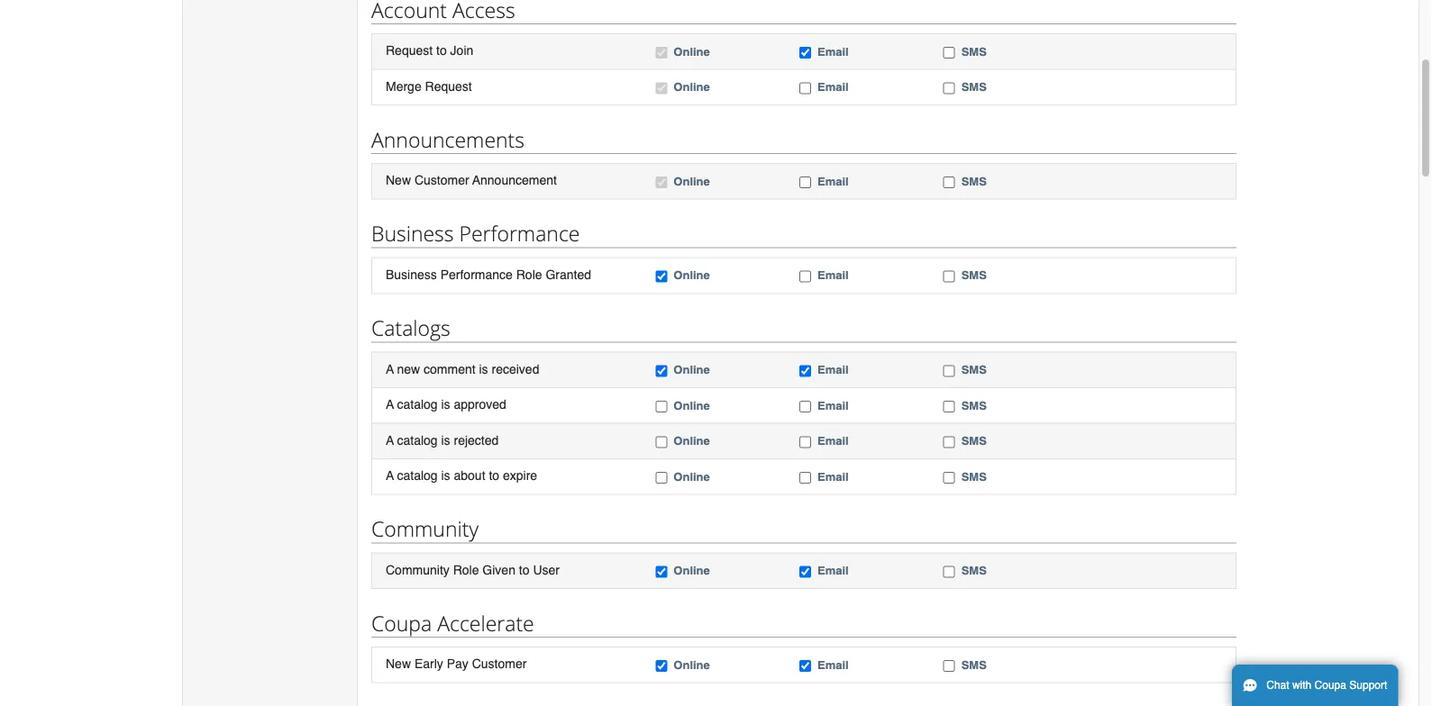 Task type: vqa. For each thing, say whether or not it's contained in the screenshot.
seamless
no



Task type: describe. For each thing, give the bounding box(es) containing it.
online for new early pay customer
[[674, 659, 710, 672]]

new customer announcement
[[386, 173, 557, 188]]

online for request to join
[[674, 45, 710, 58]]

online for merge request
[[674, 80, 710, 94]]

3 sms from the top
[[962, 175, 987, 188]]

community for community
[[372, 515, 479, 543]]

user
[[533, 563, 560, 578]]

sms for granted
[[962, 269, 987, 282]]

sms for to
[[962, 565, 987, 578]]

coupa accelerate
[[372, 610, 535, 638]]

merge
[[386, 79, 422, 93]]

is left received
[[479, 362, 488, 376]]

performance for business performance role granted
[[441, 268, 513, 282]]

sms for about
[[962, 470, 987, 484]]

1 vertical spatial request
[[425, 79, 472, 93]]

comment
[[424, 362, 476, 376]]

sms for rejected
[[962, 435, 987, 448]]

business performance
[[372, 220, 580, 248]]

announcement
[[473, 173, 557, 188]]

with
[[1293, 680, 1312, 693]]

email for a catalog is approved
[[818, 399, 849, 412]]

online for new customer announcement
[[674, 175, 710, 188]]

a catalog is approved
[[386, 398, 507, 412]]

granted
[[546, 268, 592, 282]]

2 sms from the top
[[962, 80, 987, 94]]

online for a catalog is approved
[[674, 399, 710, 412]]

given
[[483, 563, 516, 578]]

business for business performance
[[372, 220, 454, 248]]

1 vertical spatial to
[[489, 469, 500, 483]]

a for a catalog is rejected
[[386, 433, 394, 448]]

new for new early pay customer
[[386, 657, 411, 672]]

0 horizontal spatial role
[[453, 563, 479, 578]]

is for approved
[[441, 398, 451, 412]]

1 horizontal spatial role
[[516, 268, 542, 282]]

catalog for a catalog is about to expire
[[397, 469, 438, 483]]

email for new early pay customer
[[818, 659, 849, 672]]

0 vertical spatial coupa
[[372, 610, 432, 638]]

received
[[492, 362, 540, 376]]

business performance role granted
[[386, 268, 592, 282]]

performance for business performance
[[459, 220, 580, 248]]

0 vertical spatial to
[[436, 43, 447, 58]]

online for business performance role granted
[[674, 269, 710, 282]]

a for a catalog is about to expire
[[386, 469, 394, 483]]

a for a catalog is approved
[[386, 398, 394, 412]]

chat
[[1267, 680, 1290, 693]]

email for a new comment is received
[[818, 363, 849, 377]]

catalog for a catalog is rejected
[[397, 433, 438, 448]]

chat with coupa support button
[[1233, 665, 1399, 707]]



Task type: locate. For each thing, give the bounding box(es) containing it.
email for request to join
[[818, 45, 849, 58]]

a down a catalog is rejected
[[386, 469, 394, 483]]

coupa inside button
[[1315, 680, 1347, 693]]

new
[[386, 173, 411, 188], [386, 657, 411, 672]]

to
[[436, 43, 447, 58], [489, 469, 500, 483], [519, 563, 530, 578]]

online for a catalog is about to expire
[[674, 470, 710, 484]]

performance
[[459, 220, 580, 248], [441, 268, 513, 282]]

3 online from the top
[[674, 175, 710, 188]]

catalogs
[[372, 314, 451, 342]]

is left approved
[[441, 398, 451, 412]]

pay
[[447, 657, 469, 672]]

8 sms from the top
[[962, 470, 987, 484]]

10 sms from the top
[[962, 659, 987, 672]]

1 vertical spatial catalog
[[397, 433, 438, 448]]

business up catalogs
[[386, 268, 437, 282]]

5 email from the top
[[818, 363, 849, 377]]

expire
[[503, 469, 538, 483]]

0 vertical spatial customer
[[415, 173, 469, 188]]

a for a new comment is received
[[386, 362, 394, 376]]

2 vertical spatial catalog
[[397, 469, 438, 483]]

to right about
[[489, 469, 500, 483]]

role
[[516, 268, 542, 282], [453, 563, 479, 578]]

new left "early"
[[386, 657, 411, 672]]

sms for customer
[[962, 659, 987, 672]]

0 horizontal spatial coupa
[[372, 610, 432, 638]]

None checkbox
[[656, 47, 668, 59], [944, 47, 956, 59], [656, 83, 668, 94], [800, 83, 812, 94], [656, 177, 668, 189], [800, 177, 812, 189], [944, 177, 956, 189], [656, 271, 668, 283], [800, 271, 812, 283], [944, 365, 956, 377], [800, 401, 812, 413], [656, 437, 668, 449], [800, 437, 812, 449], [944, 437, 956, 449], [800, 567, 812, 579], [944, 567, 956, 579], [656, 661, 668, 673], [944, 661, 956, 673], [656, 47, 668, 59], [944, 47, 956, 59], [656, 83, 668, 94], [800, 83, 812, 94], [656, 177, 668, 189], [800, 177, 812, 189], [944, 177, 956, 189], [656, 271, 668, 283], [800, 271, 812, 283], [944, 365, 956, 377], [800, 401, 812, 413], [656, 437, 668, 449], [800, 437, 812, 449], [944, 437, 956, 449], [800, 567, 812, 579], [944, 567, 956, 579], [656, 661, 668, 673], [944, 661, 956, 673]]

5 sms from the top
[[962, 363, 987, 377]]

0 vertical spatial request
[[386, 43, 433, 58]]

1 vertical spatial customer
[[472, 657, 527, 672]]

online for a catalog is rejected
[[674, 435, 710, 448]]

is for about
[[441, 469, 451, 483]]

approved
[[454, 398, 507, 412]]

9 email from the top
[[818, 565, 849, 578]]

None checkbox
[[800, 47, 812, 59], [944, 83, 956, 94], [944, 271, 956, 283], [656, 365, 668, 377], [800, 365, 812, 377], [656, 401, 668, 413], [944, 401, 956, 413], [656, 473, 668, 484], [800, 473, 812, 484], [944, 473, 956, 484], [656, 567, 668, 579], [800, 661, 812, 673], [800, 47, 812, 59], [944, 83, 956, 94], [944, 271, 956, 283], [656, 365, 668, 377], [800, 365, 812, 377], [656, 401, 668, 413], [944, 401, 956, 413], [656, 473, 668, 484], [800, 473, 812, 484], [944, 473, 956, 484], [656, 567, 668, 579], [800, 661, 812, 673]]

4 a from the top
[[386, 469, 394, 483]]

3 email from the top
[[818, 175, 849, 188]]

a left new
[[386, 362, 394, 376]]

community role given to user
[[386, 563, 560, 578]]

about
[[454, 469, 486, 483]]

1 horizontal spatial customer
[[472, 657, 527, 672]]

online
[[674, 45, 710, 58], [674, 80, 710, 94], [674, 175, 710, 188], [674, 269, 710, 282], [674, 363, 710, 377], [674, 399, 710, 412], [674, 435, 710, 448], [674, 470, 710, 484], [674, 565, 710, 578], [674, 659, 710, 672]]

performance down business performance
[[441, 268, 513, 282]]

6 online from the top
[[674, 399, 710, 412]]

customer
[[415, 173, 469, 188], [472, 657, 527, 672]]

catalog
[[397, 398, 438, 412], [397, 433, 438, 448], [397, 469, 438, 483]]

0 vertical spatial catalog
[[397, 398, 438, 412]]

email
[[818, 45, 849, 58], [818, 80, 849, 94], [818, 175, 849, 188], [818, 269, 849, 282], [818, 363, 849, 377], [818, 399, 849, 412], [818, 435, 849, 448], [818, 470, 849, 484], [818, 565, 849, 578], [818, 659, 849, 672]]

business for business performance role granted
[[386, 268, 437, 282]]

1 vertical spatial business
[[386, 268, 437, 282]]

0 horizontal spatial customer
[[415, 173, 469, 188]]

email for a catalog is about to expire
[[818, 470, 849, 484]]

a catalog is about to expire
[[386, 469, 538, 483]]

accelerate
[[437, 610, 535, 638]]

early
[[415, 657, 443, 672]]

4 email from the top
[[818, 269, 849, 282]]

10 online from the top
[[674, 659, 710, 672]]

10 email from the top
[[818, 659, 849, 672]]

7 email from the top
[[818, 435, 849, 448]]

1 vertical spatial new
[[386, 657, 411, 672]]

coupa up "early"
[[372, 610, 432, 638]]

to left the user in the left of the page
[[519, 563, 530, 578]]

2 a from the top
[[386, 398, 394, 412]]

customer right pay
[[472, 657, 527, 672]]

business down new customer announcement
[[372, 220, 454, 248]]

new
[[397, 362, 420, 376]]

email for new customer announcement
[[818, 175, 849, 188]]

community up community role given to user
[[372, 515, 479, 543]]

0 vertical spatial community
[[372, 515, 479, 543]]

sms for is
[[962, 363, 987, 377]]

support
[[1350, 680, 1388, 693]]

coupa
[[372, 610, 432, 638], [1315, 680, 1347, 693]]

community
[[372, 515, 479, 543], [386, 563, 450, 578]]

a new comment is received
[[386, 362, 540, 376]]

1 email from the top
[[818, 45, 849, 58]]

1 vertical spatial performance
[[441, 268, 513, 282]]

role left given
[[453, 563, 479, 578]]

1 horizontal spatial coupa
[[1315, 680, 1347, 693]]

online for a new comment is received
[[674, 363, 710, 377]]

2 online from the top
[[674, 80, 710, 94]]

business
[[372, 220, 454, 248], [386, 268, 437, 282]]

9 sms from the top
[[962, 565, 987, 578]]

is left about
[[441, 469, 451, 483]]

1 vertical spatial role
[[453, 563, 479, 578]]

new down announcements
[[386, 173, 411, 188]]

2 horizontal spatial to
[[519, 563, 530, 578]]

7 online from the top
[[674, 435, 710, 448]]

role left "granted" at the left top
[[516, 268, 542, 282]]

to left join
[[436, 43, 447, 58]]

a catalog is rejected
[[386, 433, 499, 448]]

community up coupa accelerate
[[386, 563, 450, 578]]

email for a catalog is rejected
[[818, 435, 849, 448]]

1 horizontal spatial to
[[489, 469, 500, 483]]

announcements
[[372, 125, 525, 153]]

1 new from the top
[[386, 173, 411, 188]]

1 catalog from the top
[[397, 398, 438, 412]]

2 new from the top
[[386, 657, 411, 672]]

join
[[451, 43, 474, 58]]

5 online from the top
[[674, 363, 710, 377]]

8 email from the top
[[818, 470, 849, 484]]

a
[[386, 362, 394, 376], [386, 398, 394, 412], [386, 433, 394, 448], [386, 469, 394, 483]]

new early pay customer
[[386, 657, 527, 672]]

is
[[479, 362, 488, 376], [441, 398, 451, 412], [441, 433, 451, 448], [441, 469, 451, 483]]

email for business performance role granted
[[818, 269, 849, 282]]

1 a from the top
[[386, 362, 394, 376]]

4 online from the top
[[674, 269, 710, 282]]

is left rejected
[[441, 433, 451, 448]]

is for rejected
[[441, 433, 451, 448]]

catalog down new
[[397, 398, 438, 412]]

performance up business performance role granted on the left top
[[459, 220, 580, 248]]

catalog down 'a catalog is approved'
[[397, 433, 438, 448]]

2 catalog from the top
[[397, 433, 438, 448]]

email for community role given to user
[[818, 565, 849, 578]]

1 vertical spatial community
[[386, 563, 450, 578]]

request
[[386, 43, 433, 58], [425, 79, 472, 93]]

request up merge
[[386, 43, 433, 58]]

0 vertical spatial business
[[372, 220, 454, 248]]

chat with coupa support
[[1267, 680, 1388, 693]]

request down join
[[425, 79, 472, 93]]

catalog down a catalog is rejected
[[397, 469, 438, 483]]

8 online from the top
[[674, 470, 710, 484]]

request to join
[[386, 43, 474, 58]]

new for new customer announcement
[[386, 173, 411, 188]]

rejected
[[454, 433, 499, 448]]

customer down announcements
[[415, 173, 469, 188]]

online for community role given to user
[[674, 565, 710, 578]]

2 email from the top
[[818, 80, 849, 94]]

1 vertical spatial coupa
[[1315, 680, 1347, 693]]

a up a catalog is rejected
[[386, 398, 394, 412]]

0 vertical spatial new
[[386, 173, 411, 188]]

sms
[[962, 45, 987, 58], [962, 80, 987, 94], [962, 175, 987, 188], [962, 269, 987, 282], [962, 363, 987, 377], [962, 399, 987, 412], [962, 435, 987, 448], [962, 470, 987, 484], [962, 565, 987, 578], [962, 659, 987, 672]]

email for merge request
[[818, 80, 849, 94]]

1 sms from the top
[[962, 45, 987, 58]]

sms for approved
[[962, 399, 987, 412]]

merge request
[[386, 79, 472, 93]]

4 sms from the top
[[962, 269, 987, 282]]

catalog for a catalog is approved
[[397, 398, 438, 412]]

7 sms from the top
[[962, 435, 987, 448]]

1 online from the top
[[674, 45, 710, 58]]

9 online from the top
[[674, 565, 710, 578]]

6 email from the top
[[818, 399, 849, 412]]

a down 'a catalog is approved'
[[386, 433, 394, 448]]

community for community role given to user
[[386, 563, 450, 578]]

0 vertical spatial performance
[[459, 220, 580, 248]]

6 sms from the top
[[962, 399, 987, 412]]

3 a from the top
[[386, 433, 394, 448]]

coupa right with
[[1315, 680, 1347, 693]]

3 catalog from the top
[[397, 469, 438, 483]]

2 vertical spatial to
[[519, 563, 530, 578]]

0 horizontal spatial to
[[436, 43, 447, 58]]

0 vertical spatial role
[[516, 268, 542, 282]]



